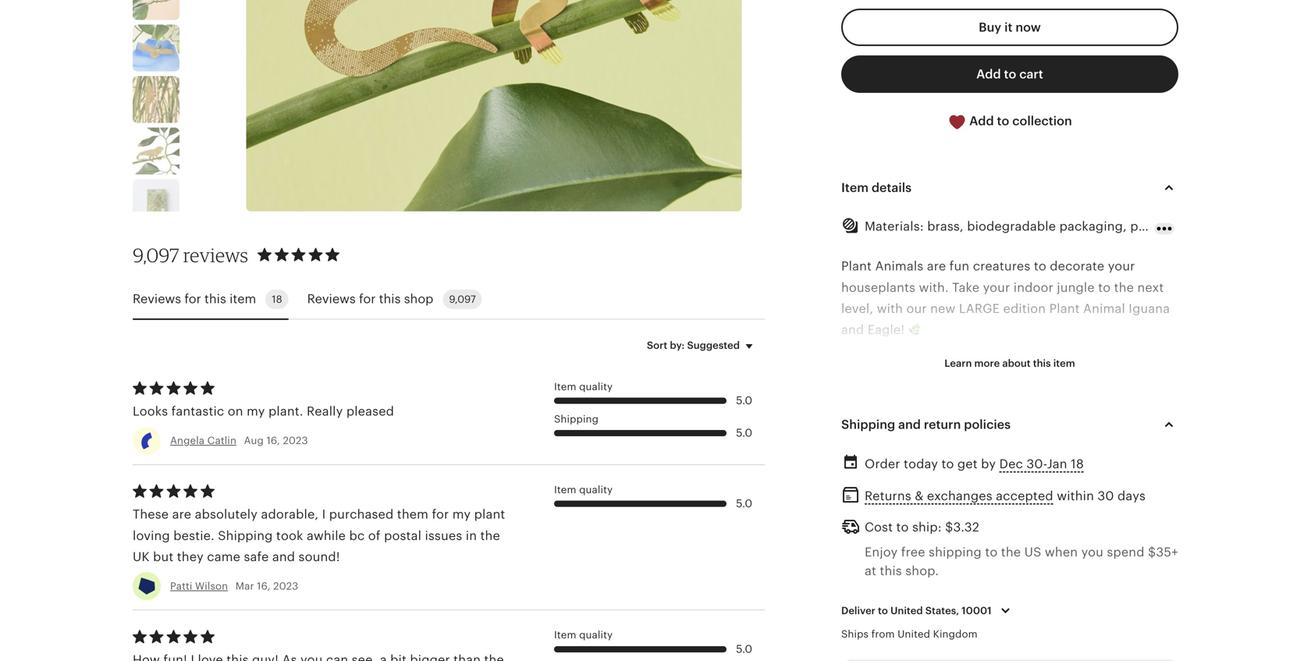 Task type: vqa. For each thing, say whether or not it's contained in the screenshot.
"16," to the bottom
yes



Task type: describe. For each thing, give the bounding box(es) containing it.
6cm
[[1111, 620, 1138, 634]]

get
[[958, 457, 978, 471]]

the inside plant animals are fun creatures to decorate your houseplants with. take your indoor jungle to the next level, with our new large edition plant animal iguana and eagle! 🌿
[[1114, 281, 1134, 295]]

iguana eagle or leopard large plant animals cute image 9 image
[[133, 179, 180, 226]]

1 horizontal spatial 18
[[1071, 457, 1084, 471]]

and inside at three times the size of our standard plant animals (check out our other listings), the large scale allows you to decorate thicker stemmed & tree-like houseplants like minsteras, rubber plants, banana trees and more!
[[841, 493, 864, 507]]

3 5.0 from the top
[[736, 497, 753, 510]]

shipping for shipping and return policies
[[841, 417, 895, 432]]

to inside 'beautifully etched in brass and full of realistic details, each animal will bring a smile to your face every time you see it peeking out of your jungle.'
[[1024, 556, 1037, 571]]

2 5.0 from the top
[[736, 427, 753, 439]]

item inside dropdown button
[[1054, 358, 1075, 369]]

4 5.0 from the top
[[736, 643, 753, 655]]

buy
[[979, 20, 1002, 34]]

my inside these are absolutely adorable, i purchased them for my plant loving bestie. shipping took awhile bc of postal issues in the uk but they came safe and sound!
[[453, 507, 471, 522]]

to left the collection
[[997, 114, 1010, 128]]

edition
[[1003, 302, 1046, 316]]

bestie.
[[173, 529, 215, 543]]

you inside enjoy free shipping to the us when you spend $35+ at this shop.
[[1082, 545, 1104, 559]]

this left shop
[[379, 292, 401, 306]]

deliver to united states, 10001 button
[[830, 594, 1027, 627]]

the up "other"
[[931, 408, 950, 422]]

dec 30-jan 18 button
[[1000, 453, 1084, 475]]

shipping and return policies
[[841, 417, 1011, 432]]

1 vertical spatial like
[[919, 472, 940, 486]]

to up "indoor"
[[1034, 259, 1047, 273]]

jungle
[[1057, 281, 1095, 295]]

of right full
[[1055, 535, 1068, 549]]

looks
[[133, 404, 168, 418]]

tab list containing reviews for this item
[[133, 280, 765, 320]]

decorate inside at three times the size of our standard plant animals (check out our other listings), the large scale allows you to decorate thicker stemmed & tree-like houseplants like minsteras, rubber plants, banana trees and more!
[[883, 450, 938, 464]]

item details button
[[827, 169, 1193, 206]]

buy it now
[[979, 20, 1041, 34]]

add for add to cart
[[977, 67, 1001, 81]]

animal inside plant animals are fun creatures to decorate your houseplants with. take your indoor jungle to the next level, with our new large edition plant animal iguana and eagle! 🌿
[[1083, 302, 1126, 316]]

10001
[[962, 605, 992, 617]]

(check
[[841, 429, 882, 443]]

sort
[[647, 340, 668, 351]]

2 quality from the top
[[579, 484, 613, 496]]

stemmed
[[987, 450, 1044, 464]]

suggested
[[687, 340, 740, 351]]

reviews for reviews for this shop
[[307, 292, 356, 306]]

learn more about this item button
[[933, 349, 1087, 378]]

9,097 for 9,097
[[449, 293, 476, 305]]

jan
[[1047, 457, 1068, 471]]

next
[[1138, 281, 1164, 295]]

these
[[133, 507, 169, 522]]

returns & exchanges accepted button
[[865, 485, 1054, 508]]

to inside dropdown button
[[878, 605, 888, 617]]

to inside enjoy free shipping to the us when you spend $35+ at this shop.
[[985, 545, 998, 559]]

plant down jungle
[[1050, 302, 1080, 316]]

add to cart
[[977, 67, 1044, 81]]

uk
[[133, 550, 150, 564]]

desired
[[922, 365, 967, 379]]

0 vertical spatial item
[[230, 292, 256, 306]]

other
[[933, 429, 966, 443]]

they
[[177, 550, 204, 564]]

at
[[841, 408, 855, 422]]

it inside 'beautifully etched in brass and full of realistic details, each animal will bring a smile to your face every time you see it peeking out of your jungle.'
[[892, 578, 900, 592]]

you inside 'beautifully etched in brass and full of realistic details, each animal will bring a smile to your face every time you see it peeking out of your jungle.'
[[841, 578, 864, 592]]

took
[[276, 529, 303, 543]]

9,097 for 9,097 reviews
[[133, 243, 179, 266]]

and inside these are absolutely adorable, i purchased them for my plant loving bestie. shipping took awhile bc of postal issues in the uk but they came safe and sound!
[[272, 550, 295, 564]]

united for to
[[891, 605, 923, 617]]

2 x from the left
[[1101, 620, 1107, 634]]

unit:
[[865, 620, 892, 634]]

iguana eagle or leopard large plant animals cute image 8 image
[[133, 128, 180, 175]]

decorate inside plant animals are fun creatures to decorate your houseplants with. take your indoor jungle to the next level, with our new large edition plant animal iguana and eagle! 🌿
[[1050, 259, 1105, 273]]

1 horizontal spatial like
[[1088, 450, 1109, 464]]

this inside dropdown button
[[1033, 358, 1051, 369]]

by
[[981, 457, 996, 471]]

them
[[397, 507, 429, 522]]

this inside enjoy free shipping to the us when you spend $35+ at this shop.
[[880, 564, 902, 578]]

times
[[894, 408, 927, 422]]

catlin
[[207, 435, 237, 447]]

the inside these are absolutely adorable, i purchased them for my plant loving bestie. shipping took awhile bc of postal issues in the uk but they came safe and sound!
[[480, 529, 500, 543]]

large
[[1048, 429, 1078, 443]]

time
[[1137, 556, 1164, 571]]

30
[[1098, 489, 1114, 503]]

0 vertical spatial my
[[247, 404, 265, 418]]

add to cart button
[[841, 56, 1179, 93]]

to right jungle
[[1098, 281, 1111, 295]]

ships
[[841, 628, 869, 640]]

shop
[[404, 292, 434, 306]]

per
[[841, 620, 861, 634]]

return
[[924, 417, 961, 432]]

plant down the 10001
[[950, 620, 981, 634]]

brass,
[[927, 219, 964, 233]]

of inside these are absolutely adorable, i purchased them for my plant loving bestie. shipping took awhile bc of postal issues in the uk but they came safe and sound!
[[368, 529, 381, 543]]

16, for my
[[267, 435, 280, 447]]

approx
[[1030, 620, 1072, 634]]

plant.
[[269, 404, 303, 418]]

order today to get by dec 30-jan 18
[[865, 457, 1084, 471]]

rubber
[[1010, 472, 1051, 486]]

our inside plant animals are fun creatures to decorate your houseplants with. take your indoor jungle to the next level, with our new large edition plant animal iguana and eagle! 🌿
[[907, 302, 927, 316]]

2023 for plant.
[[283, 435, 308, 447]]

dec
[[1000, 457, 1023, 471]]

for for item
[[185, 292, 201, 306]]

enjoy
[[865, 545, 898, 559]]

your down smile
[[995, 578, 1022, 592]]

ship:
[[912, 520, 942, 534]]

angela catlin aug 16, 2023
[[170, 435, 308, 447]]

out inside at three times the size of our standard plant animals (check out our other listings), the large scale allows you to decorate thicker stemmed & tree-like houseplants like minsteras, rubber plants, banana trees and more!
[[886, 429, 906, 443]]

2 vertical spatial our
[[909, 429, 930, 443]]

exchanges
[[927, 489, 993, 503]]

shipping
[[929, 545, 982, 559]]

to inside at three times the size of our standard plant animals (check out our other listings), the large scale allows you to decorate thicker stemmed & tree-like houseplants like minsteras, rubber plants, banana trees and more!
[[867, 450, 880, 464]]

will
[[918, 556, 939, 571]]

shipping inside these are absolutely adorable, i purchased them for my plant loving bestie. shipping took awhile bc of postal issues in the uk but they came safe and sound!
[[218, 529, 273, 543]]

houseplants inside at three times the size of our standard plant animals (check out our other listings), the large scale allows you to decorate thicker stemmed & tree-like houseplants like minsteras, rubber plants, banana trees and more!
[[841, 472, 916, 486]]

details
[[872, 181, 912, 195]]

and inside plant animals are fun creatures to decorate your houseplants with. take your indoor jungle to the next level, with our new large edition plant animal iguana and eagle! 🌿
[[841, 323, 864, 337]]

order
[[865, 457, 901, 471]]

i
[[322, 507, 326, 522]]

with
[[877, 302, 903, 316]]

states,
[[926, 605, 959, 617]]

1 horizontal spatial animal
[[971, 365, 1011, 379]]

loving
[[133, 529, 170, 543]]

18 inside tab list
[[272, 293, 282, 305]]

reviews
[[183, 243, 248, 266]]

each
[[841, 556, 871, 571]]

creatures
[[973, 259, 1031, 273]]

these are absolutely adorable, i purchased them for my plant loving bestie. shipping took awhile bc of postal issues in the uk but they came safe and sound!
[[133, 507, 505, 564]]

more!
[[868, 493, 903, 507]]

plant animals are fun creatures to decorate your houseplants with. take your indoor jungle to the next level, with our new large edition plant animal iguana and eagle! 🌿
[[841, 259, 1170, 337]]

30-
[[1027, 457, 1047, 471]]

fantastic
[[171, 404, 224, 418]]

materials:
[[865, 219, 924, 233]]



Task type: locate. For each thing, give the bounding box(es) containing it.
the left us
[[1001, 545, 1021, 559]]

animals down materials:
[[875, 259, 924, 273]]

0 horizontal spatial 9,097
[[133, 243, 179, 266]]

your down creatures
[[983, 281, 1010, 295]]

0 vertical spatial animals
[[875, 259, 924, 273]]

accepted
[[996, 489, 1054, 503]]

this down reviews
[[205, 292, 226, 306]]

are inside plant animals are fun creatures to decorate your houseplants with. take your indoor jungle to the next level, with our new large edition plant animal iguana and eagle! 🌿
[[927, 259, 946, 273]]

free up shop.
[[901, 545, 926, 559]]

1 horizontal spatial it
[[1005, 20, 1013, 34]]

1 vertical spatial 18
[[1071, 457, 1084, 471]]

your up jungle.
[[1040, 556, 1067, 571]]

1 vertical spatial item
[[1054, 358, 1075, 369]]

your left desired
[[891, 365, 919, 379]]

18
[[272, 293, 282, 305], [1071, 457, 1084, 471]]

0 vertical spatial out
[[886, 429, 906, 443]]

to left cart
[[1004, 67, 1017, 81]]

0 horizontal spatial decorate
[[883, 450, 938, 464]]

of
[[981, 408, 993, 422], [368, 529, 381, 543], [1055, 535, 1068, 549], [979, 578, 992, 592]]

animals inside plant animals are fun creatures to decorate your houseplants with. take your indoor jungle to the next level, with our new large edition plant animal iguana and eagle! 🌿
[[875, 259, 924, 273]]

new
[[931, 302, 956, 316]]

cart
[[1020, 67, 1044, 81]]

iguana eagle or leopard large plant animals cute image 6 image
[[133, 25, 180, 71]]

within
[[1057, 489, 1094, 503]]

mar
[[236, 580, 254, 592]]

1 vertical spatial quality
[[579, 484, 613, 496]]

for left shop
[[359, 292, 376, 306]]

1 vertical spatial are
[[172, 507, 191, 522]]

item quality
[[554, 381, 613, 392], [554, 484, 613, 496], [554, 629, 613, 641]]

0 horizontal spatial my
[[247, 404, 265, 418]]

0 vertical spatial 2023
[[283, 435, 308, 447]]

1 item quality from the top
[[554, 381, 613, 392]]

tree-
[[1060, 450, 1088, 464]]

plant up "level,"
[[841, 259, 872, 273]]

fun
[[950, 259, 970, 273]]

0 vertical spatial houseplants
[[841, 281, 916, 295]]

to down full
[[1024, 556, 1037, 571]]

0 vertical spatial like
[[1088, 450, 1109, 464]]

cost
[[865, 520, 893, 534]]

our
[[907, 302, 927, 316], [996, 408, 1017, 422], [909, 429, 930, 443]]

out inside 'beautifully etched in brass and full of realistic details, each animal will bring a smile to your face every time you see it peeking out of your jungle.'
[[955, 578, 976, 592]]

united down the deliver to united states, 10001
[[898, 628, 931, 640]]

1 horizontal spatial decorate
[[1050, 259, 1105, 273]]

absolutely
[[195, 507, 258, 522]]

united up 1
[[891, 605, 923, 617]]

you down each
[[841, 578, 864, 592]]

and inside 'beautifully etched in brass and full of realistic details, each animal will bring a smile to your face every time you see it peeking out of your jungle.'
[[1006, 535, 1029, 549]]

animals inside at three times the size of our standard plant animals (check out our other listings), the large scale allows you to decorate thicker stemmed & tree-like houseplants like minsteras, rubber plants, banana trees and more!
[[1111, 408, 1160, 422]]

1 vertical spatial item quality
[[554, 484, 613, 496]]

0 horizontal spatial animal
[[984, 620, 1026, 634]]

face
[[1071, 556, 1097, 571]]

1 horizontal spatial animals
[[1111, 408, 1160, 422]]

at
[[865, 564, 877, 578]]

16, for adorable,
[[257, 580, 271, 592]]

and down "level,"
[[841, 323, 864, 337]]

in inside these are absolutely adorable, i purchased them for my plant loving bestie. shipping took awhile bc of postal issues in the uk but they came safe and sound!
[[466, 529, 477, 543]]

add for add to collection
[[970, 114, 994, 128]]

0 vertical spatial our
[[907, 302, 927, 316]]

1 vertical spatial from
[[872, 628, 895, 640]]

bc
[[349, 529, 365, 543]]

1 vertical spatial 16,
[[257, 580, 271, 592]]

kingdom
[[933, 628, 978, 640]]

2023
[[283, 435, 308, 447], [273, 580, 298, 592]]

united for from
[[898, 628, 931, 640]]

1 vertical spatial animal
[[984, 620, 1026, 634]]

0 vertical spatial from
[[1015, 365, 1044, 379]]

it right buy at the right of the page
[[1005, 20, 1013, 34]]

item
[[841, 181, 869, 195], [554, 381, 577, 392], [554, 484, 577, 496], [554, 629, 577, 641]]

are up bestie.
[[172, 507, 191, 522]]

1 vertical spatial 2023
[[273, 580, 298, 592]]

0 vertical spatial 9,097
[[133, 243, 179, 266]]

0 vertical spatial animal
[[971, 365, 1011, 379]]

in
[[466, 529, 477, 543], [956, 535, 967, 549]]

brass
[[970, 535, 1003, 549]]

it right see
[[892, 578, 900, 592]]

item inside dropdown button
[[841, 181, 869, 195]]

to up unit: on the right
[[878, 605, 888, 617]]

out down times at bottom
[[886, 429, 906, 443]]

1 vertical spatial decorate
[[883, 450, 938, 464]]

from left 1
[[872, 628, 895, 640]]

1 vertical spatial houseplants
[[841, 472, 916, 486]]

x
[[904, 620, 911, 634], [1101, 620, 1107, 634]]

1 x from the left
[[904, 620, 911, 634]]

2023 down plant. at the left bottom of page
[[283, 435, 308, 447]]

in down 3.32 at the bottom right of page
[[956, 535, 967, 549]]

you down (check
[[841, 450, 864, 464]]

1 horizontal spatial shipping
[[554, 413, 599, 425]]

0 horizontal spatial reviews
[[133, 292, 181, 306]]

1 vertical spatial you
[[1082, 545, 1104, 559]]

shop.
[[906, 564, 939, 578]]

large
[[959, 302, 1000, 316]]

scale
[[1082, 429, 1113, 443]]

our down times at bottom
[[909, 429, 930, 443]]

1 horizontal spatial are
[[927, 259, 946, 273]]

of right size
[[981, 408, 993, 422]]

item down reviews
[[230, 292, 256, 306]]

1 vertical spatial it
[[892, 578, 900, 592]]

of down a
[[979, 578, 992, 592]]

of right bc
[[368, 529, 381, 543]]

in inside 'beautifully etched in brass and full of realistic details, each animal will bring a smile to your face every time you see it peeking out of your jungle.'
[[956, 535, 967, 549]]

united inside dropdown button
[[891, 605, 923, 617]]

my up issues
[[453, 507, 471, 522]]

and down took
[[272, 550, 295, 564]]

plant
[[474, 507, 505, 522]]

to down (check
[[867, 450, 880, 464]]

animal
[[1083, 302, 1126, 316], [984, 620, 1026, 634]]

etched
[[909, 535, 952, 549]]

are up with.
[[927, 259, 946, 273]]

plant up scale
[[1078, 408, 1108, 422]]

houseplants down the order
[[841, 472, 916, 486]]

looks fantastic on my plant. really pleased
[[133, 404, 394, 418]]

about
[[1003, 358, 1031, 369]]

deliver to united states, 10001
[[841, 605, 992, 617]]

peeking
[[903, 578, 952, 592]]

are inside these are absolutely adorable, i purchased them for my plant loving bestie. shipping took awhile bc of postal issues in the uk but they came safe and sound!
[[172, 507, 191, 522]]

0 horizontal spatial free
[[901, 545, 926, 559]]

3 item quality from the top
[[554, 629, 613, 641]]

9,097
[[133, 243, 179, 266], [449, 293, 476, 305]]

2023 for i
[[273, 580, 298, 592]]

details,
[[1122, 535, 1167, 549]]

1 vertical spatial my
[[453, 507, 471, 522]]

our up 🌿
[[907, 302, 927, 316]]

you inside at three times the size of our standard plant animals (check out our other listings), the large scale allows you to decorate thicker stemmed & tree-like houseplants like minsteras, rubber plants, banana trees and more!
[[841, 450, 864, 464]]

add
[[977, 67, 1001, 81], [970, 114, 994, 128]]

houseplants up with
[[841, 281, 916, 295]]

to
[[1004, 67, 1017, 81], [997, 114, 1010, 128], [1034, 259, 1047, 273], [1098, 281, 1111, 295], [867, 450, 880, 464], [942, 457, 954, 471], [897, 520, 909, 534], [985, 545, 998, 559], [1024, 556, 1037, 571], [878, 605, 888, 617]]

enjoy free shipping to the us when you spend $35+ at this shop.
[[865, 545, 1179, 578]]

1
[[896, 620, 901, 634]]

this right about
[[1033, 358, 1051, 369]]

& inside at three times the size of our standard plant animals (check out our other listings), the large scale allows you to decorate thicker stemmed & tree-like houseplants like minsteras, rubber plants, banana trees and more!
[[1047, 450, 1056, 464]]

of inside at three times the size of our standard plant animals (check out our other listings), the large scale allows you to decorate thicker stemmed & tree-like houseplants like minsteras, rubber plants, banana trees and more!
[[981, 408, 993, 422]]

item right about
[[1054, 358, 1075, 369]]

2 houseplants from the top
[[841, 472, 916, 486]]

you right when
[[1082, 545, 1104, 559]]

1 vertical spatial united
[[898, 628, 931, 640]]

animal down jungle
[[1083, 302, 1126, 316]]

it
[[1005, 20, 1013, 34], [892, 578, 900, 592]]

0 vertical spatial add
[[977, 67, 1001, 81]]

thicker
[[941, 450, 983, 464]]

returns
[[865, 489, 912, 503]]

jungle.
[[1026, 578, 1067, 592]]

and inside dropdown button
[[899, 417, 921, 432]]

add left cart
[[977, 67, 1001, 81]]

1 horizontal spatial 9,097
[[449, 293, 476, 305]]

0 horizontal spatial from
[[872, 628, 895, 640]]

the down the plant
[[480, 529, 500, 543]]

wilson
[[195, 580, 228, 592]]

1 horizontal spatial animal
[[1083, 302, 1126, 316]]

animal down the 10001
[[984, 620, 1026, 634]]

0 vertical spatial you
[[841, 450, 864, 464]]

for inside these are absolutely adorable, i purchased them for my plant loving bestie. shipping took awhile bc of postal issues in the uk but they came safe and sound!
[[432, 507, 449, 522]]

days
[[1118, 489, 1146, 503]]

like down scale
[[1088, 450, 1109, 464]]

collection
[[1013, 114, 1072, 128]]

animal inside 'beautifully etched in brass and full of realistic details, each animal will bring a smile to your face every time you see it peeking out of your jungle.'
[[874, 556, 915, 571]]

and left full
[[1006, 535, 1029, 549]]

2 horizontal spatial shipping
[[841, 417, 895, 432]]

1 horizontal spatial for
[[359, 292, 376, 306]]

plant inside at three times the size of our standard plant animals (check out our other listings), the large scale allows you to decorate thicker stemmed & tree-like houseplants like minsteras, rubber plants, banana trees and more!
[[1078, 408, 1108, 422]]

the down "standard"
[[1024, 429, 1044, 443]]

0 horizontal spatial out
[[886, 429, 906, 443]]

decorate up jungle
[[1050, 259, 1105, 273]]

per unit: 1 x brass plant animal approx 11.5 x 6cm
[[841, 620, 1138, 634]]

1 reviews from the left
[[133, 292, 181, 306]]

0 horizontal spatial animals
[[875, 259, 924, 273]]

houseplants inside plant animals are fun creatures to decorate your houseplants with. take your indoor jungle to the next level, with our new large edition plant animal iguana and eagle! 🌿
[[841, 281, 916, 295]]

safe
[[244, 550, 269, 564]]

9,097 reviews
[[133, 243, 248, 266]]

0 vertical spatial 16,
[[267, 435, 280, 447]]

add down add to cart button
[[970, 114, 994, 128]]

tab list
[[133, 280, 765, 320]]

$
[[945, 520, 954, 534]]

plant
[[841, 259, 872, 273], [1050, 302, 1080, 316], [1078, 408, 1108, 422], [950, 620, 981, 634]]

16, right mar
[[257, 580, 271, 592]]

a
[[978, 556, 985, 571]]

at three times the size of our standard plant animals (check out our other listings), the large scale allows you to decorate thicker stemmed & tree-like houseplants like minsteras, rubber plants, banana trees and more!
[[841, 408, 1178, 507]]

more
[[975, 358, 1000, 369]]

realistic
[[1071, 535, 1119, 549]]

standard
[[1020, 408, 1074, 422]]

to right the cost at the right
[[897, 520, 909, 534]]

1 horizontal spatial &
[[1047, 450, 1056, 464]]

& right the returns
[[915, 489, 924, 503]]

patti wilson mar 16, 2023
[[170, 580, 298, 592]]

0 horizontal spatial it
[[892, 578, 900, 592]]

free inside enjoy free shipping to the us when you spend $35+ at this shop.
[[901, 545, 926, 559]]

1 vertical spatial add
[[970, 114, 994, 128]]

reviews for this shop
[[307, 292, 434, 306]]

9,097 down iguana eagle or leopard large plant animals cute image 9
[[133, 243, 179, 266]]

for for shop
[[359, 292, 376, 306]]

1 horizontal spatial reviews
[[307, 292, 356, 306]]

by:
[[670, 340, 685, 351]]

full
[[1032, 535, 1052, 549]]

1 horizontal spatial from
[[1015, 365, 1044, 379]]

it inside the buy it now button
[[1005, 20, 1013, 34]]

0 horizontal spatial 18
[[272, 293, 282, 305]]

iguana
[[1129, 302, 1170, 316]]

shipping for shipping
[[554, 413, 599, 425]]

buy it now button
[[841, 9, 1179, 46]]

1 horizontal spatial out
[[955, 578, 976, 592]]

& left tree-
[[1047, 450, 1056, 464]]

beautifully
[[841, 535, 906, 549]]

1 horizontal spatial x
[[1101, 620, 1107, 634]]

0 horizontal spatial item
[[230, 292, 256, 306]]

0 horizontal spatial x
[[904, 620, 911, 634]]

for down the 9,097 reviews
[[185, 292, 201, 306]]

1 5.0 from the top
[[736, 394, 753, 407]]

1 horizontal spatial free
[[1174, 219, 1199, 233]]

your down "packaging,"
[[1108, 259, 1135, 273]]

1 vertical spatial animal
[[874, 556, 915, 571]]

1 quality from the top
[[579, 381, 613, 392]]

and
[[841, 323, 864, 337], [899, 417, 921, 432], [841, 493, 864, 507], [1006, 535, 1029, 549], [272, 550, 295, 564]]

the left drop-
[[1047, 365, 1067, 379]]

2 item quality from the top
[[554, 484, 613, 496]]

1 vertical spatial 9,097
[[449, 293, 476, 305]]

2 vertical spatial you
[[841, 578, 864, 592]]

2023 right mar
[[273, 580, 298, 592]]

to left get
[[942, 457, 954, 471]]

0 horizontal spatial are
[[172, 507, 191, 522]]

1 vertical spatial out
[[955, 578, 976, 592]]

$35+
[[1148, 545, 1179, 559]]

angela
[[170, 435, 205, 447]]

the left next
[[1114, 281, 1134, 295]]

1 vertical spatial &
[[915, 489, 924, 503]]

0 vertical spatial free
[[1174, 219, 1199, 233]]

0 horizontal spatial for
[[185, 292, 201, 306]]

sort by: suggested
[[647, 340, 740, 351]]

9,097 right shop
[[449, 293, 476, 305]]

0 vertical spatial 18
[[272, 293, 282, 305]]

0 vertical spatial decorate
[[1050, 259, 1105, 273]]

drop-
[[1070, 365, 1103, 379]]

1 horizontal spatial my
[[453, 507, 471, 522]]

0 horizontal spatial shipping
[[218, 529, 273, 543]]

0 horizontal spatial in
[[466, 529, 477, 543]]

x right 11.5
[[1101, 620, 1107, 634]]

from right more
[[1015, 365, 1044, 379]]

on
[[228, 404, 243, 418]]

0 horizontal spatial animal
[[874, 556, 915, 571]]

purchased
[[329, 507, 394, 522]]

returns & exchanges accepted within 30 days
[[865, 489, 1146, 503]]

the inside enjoy free shipping to the us when you spend $35+ at this shop.
[[1001, 545, 1021, 559]]

2 vertical spatial quality
[[579, 629, 613, 641]]

1 vertical spatial animals
[[1111, 408, 1160, 422]]

x right 1
[[904, 620, 911, 634]]

now
[[1016, 20, 1041, 34]]

16, right aug
[[267, 435, 280, 447]]

0 vertical spatial are
[[927, 259, 946, 273]]

0 vertical spatial &
[[1047, 450, 1056, 464]]

1 vertical spatial free
[[901, 545, 926, 559]]

1 houseplants from the top
[[841, 281, 916, 295]]

choose
[[841, 365, 888, 379]]

and left return
[[899, 417, 921, 432]]

smile
[[989, 556, 1021, 571]]

when
[[1045, 545, 1078, 559]]

decorate down shipping and return policies
[[883, 450, 938, 464]]

shipping inside shipping and return policies dropdown button
[[841, 417, 895, 432]]

2 horizontal spatial for
[[432, 507, 449, 522]]

to right a
[[985, 545, 998, 559]]

our up listings),
[[996, 408, 1017, 422]]

0 vertical spatial item quality
[[554, 381, 613, 392]]

0 horizontal spatial &
[[915, 489, 924, 503]]

0 horizontal spatial like
[[919, 472, 940, 486]]

my right on
[[247, 404, 265, 418]]

this right at
[[880, 564, 902, 578]]

postal
[[384, 529, 422, 543]]

1 vertical spatial our
[[996, 408, 1017, 422]]

and left the more!
[[841, 493, 864, 507]]

out down bring
[[955, 578, 976, 592]]

animals up allows
[[1111, 408, 1160, 422]]

reviews for reviews for this item
[[133, 292, 181, 306]]

take
[[952, 281, 980, 295]]

1 horizontal spatial item
[[1054, 358, 1075, 369]]

0 vertical spatial united
[[891, 605, 923, 617]]

2 vertical spatial item quality
[[554, 629, 613, 641]]

biodegradable
[[967, 219, 1056, 233]]

for up issues
[[432, 507, 449, 522]]

3 quality from the top
[[579, 629, 613, 641]]

in right issues
[[466, 529, 477, 543]]

0 vertical spatial animal
[[1083, 302, 1126, 316]]

2 reviews from the left
[[307, 292, 356, 306]]

iguana eagle or leopard large plant animals cute image 7 image
[[133, 76, 180, 123]]

11.5
[[1076, 620, 1097, 634]]

0 vertical spatial it
[[1005, 20, 1013, 34]]

like down today
[[919, 472, 940, 486]]

learn more about this item
[[945, 358, 1075, 369]]

1 horizontal spatial in
[[956, 535, 967, 549]]

0 vertical spatial quality
[[579, 381, 613, 392]]

free right plastic at top
[[1174, 219, 1199, 233]]



